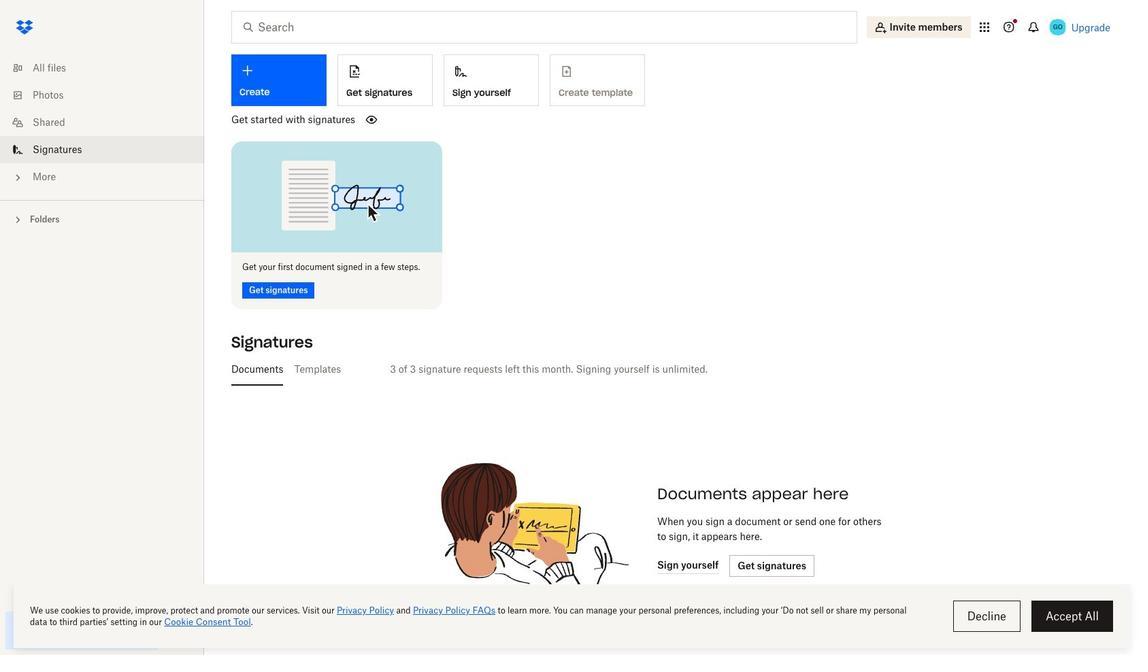 Task type: describe. For each thing, give the bounding box(es) containing it.
Search text field
[[258, 19, 829, 35]]

more image
[[11, 171, 24, 184]]

dropbox image
[[11, 14, 38, 41]]



Task type: locate. For each thing, give the bounding box(es) containing it.
tab list
[[226, 353, 1116, 385]]

list
[[0, 46, 204, 200]]

list item
[[0, 136, 204, 163]]



Task type: vqa. For each thing, say whether or not it's contained in the screenshot.
Close image
no



